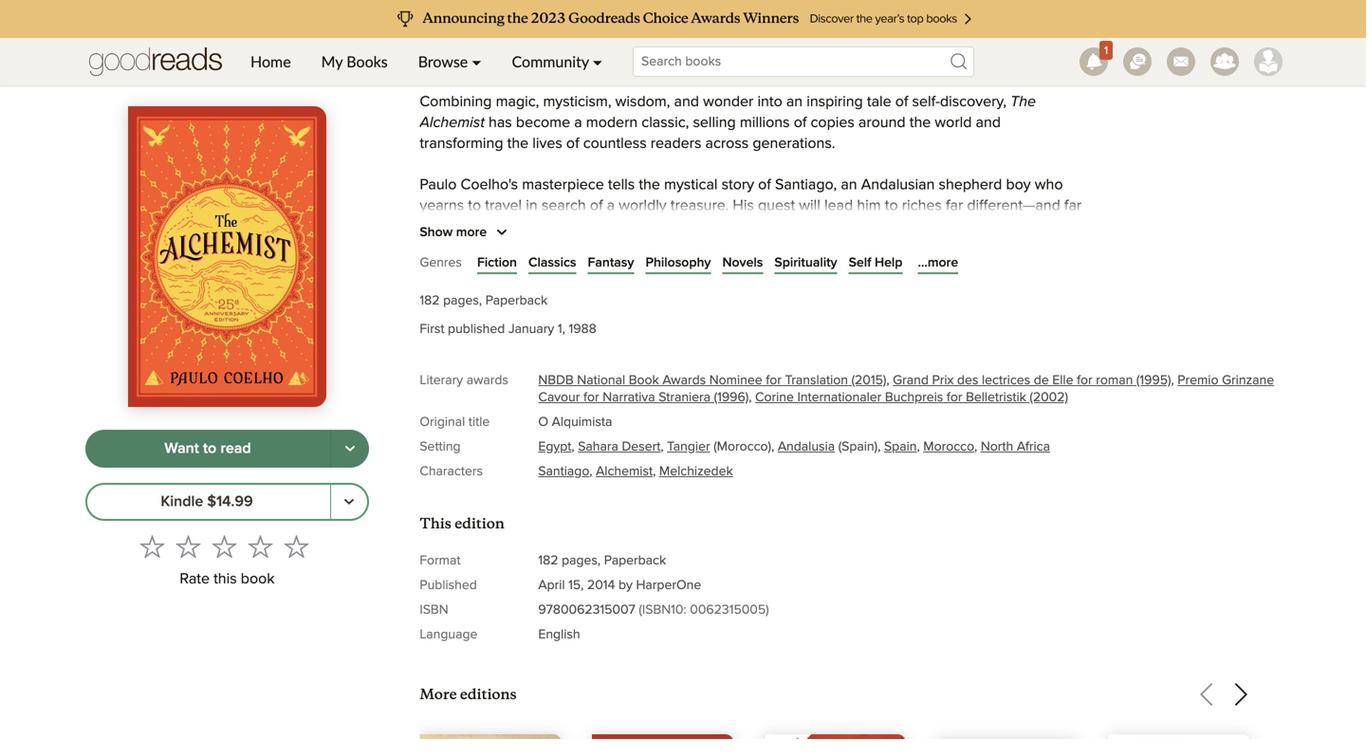 Task type: vqa. For each thing, say whether or not it's contained in the screenshot.
Lead
yes



Task type: locate. For each thing, give the bounding box(es) containing it.
paulo inside paulo coelho's masterpiece tells the mystical story of santiago, an andalusian shepherd boy who yearns to travel in search of a worldly treasure. his quest will lead him to riches far different—and far more satisfying—than he ever imagined. santiago's journey teaches us about the essential wisdom of listening to our hearts, recognizing opportunity and learning to read the omens strewn along life's path, and, most importantly, following our dreams.
[[420, 178, 457, 193]]

rate this book element
[[85, 529, 369, 594]]

0 vertical spatial read
[[854, 240, 885, 255]]

2 ) from the left
[[875, 440, 878, 454]]

imagined.
[[621, 219, 686, 234]]

an right into
[[787, 94, 803, 110]]

182 up first
[[420, 294, 440, 308]]

classic,
[[642, 115, 689, 130]]

, down o alquimista
[[572, 440, 575, 454]]

boy
[[1007, 178, 1031, 193]]

1
[[1105, 45, 1109, 56]]

182 pages, paperback
[[420, 294, 548, 308], [539, 554, 666, 568]]

more
[[420, 686, 457, 704]]

1 ( from the left
[[714, 440, 717, 454]]

1 vertical spatial pages,
[[562, 554, 601, 568]]

alchemist down combining at left top
[[420, 115, 485, 130]]

1 horizontal spatial ▾
[[593, 52, 603, 71]]

0 horizontal spatial morocco
[[717, 440, 768, 454]]

alchemist link
[[596, 465, 653, 478]]

most
[[489, 261, 522, 276]]

paulo for paulo coelho
[[420, 2, 475, 28]]

0 horizontal spatial pages,
[[443, 294, 482, 308]]

the alchemist
[[420, 94, 1037, 130]]

our down opportunity
[[671, 261, 693, 276]]

novels link
[[723, 253, 764, 273]]

182 pages, paperback up published
[[420, 294, 548, 308]]

far down shepherd
[[946, 198, 964, 214]]

nbdb
[[539, 374, 574, 387]]

genres
[[420, 256, 462, 270]]

listening
[[437, 240, 493, 255]]

wisdom
[[1021, 219, 1073, 234]]

0 horizontal spatial (
[[714, 440, 717, 454]]

)
[[768, 440, 772, 454], [875, 440, 878, 454]]

top genres for this book element
[[420, 252, 1281, 281]]

the up omens
[[933, 219, 955, 234]]

this
[[420, 515, 452, 533]]

pages, up 15,
[[562, 554, 601, 568]]

182 pages, paperback up 2014
[[539, 554, 666, 568]]

2,933,060 ratings and 115,578 reviews figure
[[677, 47, 882, 70]]

▾ inside browse ▾ link
[[472, 52, 482, 71]]

0 horizontal spatial more
[[420, 219, 454, 234]]

2 ( from the left
[[839, 440, 842, 454]]

0 vertical spatial our
[[514, 240, 536, 255]]

a up ever
[[607, 198, 615, 214]]

(1996)
[[714, 391, 749, 404]]

0 horizontal spatial spain
[[842, 440, 875, 454]]

book cover image
[[420, 735, 562, 739], [592, 735, 734, 739], [764, 735, 906, 739], [1109, 735, 1251, 739]]

worldly
[[619, 198, 667, 214]]

of
[[896, 94, 909, 110], [794, 115, 807, 130], [567, 136, 580, 151], [759, 178, 772, 193], [590, 198, 603, 214], [420, 240, 433, 255]]

0 vertical spatial alchemist
[[420, 115, 485, 130]]

9780062315007 (isbn10: 0062315005)
[[539, 604, 769, 617]]

1 book cover image from the left
[[420, 735, 562, 739]]

) left andalusia
[[768, 440, 772, 454]]

community ▾ link
[[497, 38, 618, 85]]

paulo for paulo coelho's masterpiece tells the mystical story of santiago, an andalusian shepherd boy who yearns to travel in search of a worldly treasure. his quest will lead him to riches far different—and far more satisfying—than he ever imagined. santiago's journey teaches us about the essential wisdom of listening to our hearts, recognizing opportunity and learning to read the omens strewn along life's path, and, most importantly, following our dreams.
[[420, 178, 457, 193]]

▾ for browse ▾
[[472, 52, 482, 71]]

1 horizontal spatial (
[[839, 440, 842, 454]]

and inside has become a modern classic, selling millions of copies around the world and transforming the lives of countless readers across generations.
[[976, 115, 1001, 130]]

an up lead
[[841, 178, 858, 193]]

more down yearns at the left top of the page
[[420, 219, 454, 234]]

o alquimista
[[539, 416, 613, 429]]

and inside paulo coelho's masterpiece tells the mystical story of santiago, an andalusian shepherd boy who yearns to travel in search of a worldly treasure. his quest will lead him to riches far different—and far more satisfying—than he ever imagined. santiago's journey teaches us about the essential wisdom of listening to our hearts, recognizing opportunity and learning to read the omens strewn along life's path, and, most importantly, following our dreams.
[[751, 240, 776, 255]]

a inside has become a modern classic, selling millions of copies around the world and transforming the lives of countless readers across generations.
[[574, 115, 582, 130]]

a down mysticism, in the top left of the page
[[574, 115, 582, 130]]

0 horizontal spatial alchemist
[[420, 115, 485, 130]]

1 horizontal spatial )
[[875, 440, 878, 454]]

paulo coelho link
[[420, 2, 573, 28]]

▾ inside the community ▾ link
[[593, 52, 603, 71]]

2 horizontal spatial and
[[976, 115, 1001, 130]]

( right tangier link
[[714, 440, 717, 454]]

buchpreis
[[885, 391, 944, 404]]

rate 5 out of 5 image
[[284, 534, 309, 559]]

tangier
[[667, 440, 711, 454]]

1 horizontal spatial read
[[854, 240, 885, 255]]

0 horizontal spatial ▾
[[472, 52, 482, 71]]

2 ▾ from the left
[[593, 52, 603, 71]]

essential
[[959, 219, 1017, 234]]

profile image for bob builder. image
[[1255, 47, 1283, 76]]

3 book cover image from the left
[[764, 735, 906, 739]]

corine
[[756, 391, 794, 404]]

1 horizontal spatial a
[[607, 198, 615, 214]]

pages, up published
[[443, 294, 482, 308]]

more
[[420, 219, 454, 234], [456, 226, 487, 239]]

and down discovery,
[[976, 115, 1001, 130]]

more up listening
[[456, 226, 487, 239]]

182 up april
[[539, 554, 559, 568]]

read up self help
[[854, 240, 885, 255]]

published
[[420, 579, 477, 592]]

santiago's
[[690, 219, 758, 234]]

far
[[946, 198, 964, 214], [1065, 198, 1082, 214]]

0 horizontal spatial and
[[674, 94, 700, 110]]

1 horizontal spatial an
[[841, 178, 858, 193]]

across
[[706, 136, 749, 151]]

, left premio
[[1172, 374, 1175, 387]]

0 vertical spatial pages,
[[443, 294, 482, 308]]

de
[[1034, 374, 1050, 387]]

1 horizontal spatial our
[[671, 261, 693, 276]]

harperone
[[636, 579, 702, 592]]

far up wisdom
[[1065, 198, 1082, 214]]

magic,
[[496, 94, 539, 110]]

, corine internationaler buchpreis for belletristik (2002)
[[749, 391, 1069, 404]]

0 vertical spatial paperback
[[486, 294, 548, 308]]

editions
[[460, 686, 517, 704]]

( right andalusia
[[839, 440, 842, 454]]

spain
[[842, 440, 875, 454], [885, 440, 917, 454]]

2 paulo from the top
[[420, 178, 457, 193]]

1 horizontal spatial alchemist
[[596, 465, 653, 478]]

1 vertical spatial and
[[976, 115, 1001, 130]]

1 horizontal spatial far
[[1065, 198, 1082, 214]]

who
[[1035, 178, 1064, 193]]

) left 'spain' 'link'
[[875, 440, 878, 454]]

1 horizontal spatial 182
[[539, 554, 559, 568]]

,
[[887, 374, 890, 387], [1172, 374, 1175, 387], [749, 391, 752, 404], [572, 440, 575, 454], [661, 440, 664, 454], [772, 440, 775, 454], [878, 440, 881, 454], [917, 440, 920, 454], [975, 440, 978, 454], [590, 465, 593, 478], [653, 465, 656, 478]]

africa
[[1017, 440, 1051, 454]]

0 horizontal spatial read
[[221, 441, 251, 456]]

this edition
[[420, 515, 505, 533]]

, left andalusia
[[772, 440, 775, 454]]

premio
[[1178, 374, 1219, 387]]

2 far from the left
[[1065, 198, 1082, 214]]

1 vertical spatial 182
[[539, 554, 559, 568]]

0 vertical spatial and
[[674, 94, 700, 110]]

0 horizontal spatial far
[[946, 198, 964, 214]]

show
[[420, 226, 453, 239]]

title
[[469, 416, 490, 429]]

0 horizontal spatial )
[[768, 440, 772, 454]]

1 spain from the left
[[842, 440, 875, 454]]

different—and
[[968, 198, 1061, 214]]

0 horizontal spatial an
[[787, 94, 803, 110]]

a inside paulo coelho's masterpiece tells the mystical story of santiago, an andalusian shepherd boy who yearns to travel in search of a worldly treasure. his quest will lead him to riches far different—and far more satisfying—than he ever imagined. santiago's journey teaches us about the essential wisdom of listening to our hearts, recognizing opportunity and learning to read the omens strewn along life's path, and, most importantly, following our dreams.
[[607, 198, 615, 214]]

millions
[[740, 115, 790, 130]]

▾
[[472, 52, 482, 71], [593, 52, 603, 71]]

pages,
[[443, 294, 482, 308], [562, 554, 601, 568]]

roman
[[1097, 374, 1134, 387]]

want to read
[[164, 441, 251, 456]]

1 horizontal spatial more
[[456, 226, 487, 239]]

read up $14.99
[[221, 441, 251, 456]]

, down desert
[[653, 465, 656, 478]]

learning
[[780, 240, 833, 255]]

, down nominee
[[749, 391, 752, 404]]

morocco left north
[[924, 440, 975, 454]]

fiction
[[477, 256, 517, 270]]

1 paulo from the top
[[420, 2, 475, 28]]

us
[[872, 219, 887, 234]]

1 ) from the left
[[768, 440, 772, 454]]

and up classic,
[[674, 94, 700, 110]]

1 ▾ from the left
[[472, 52, 482, 71]]

published
[[448, 323, 505, 336]]

and up novels
[[751, 240, 776, 255]]

paulo up browse ▾
[[420, 2, 475, 28]]

0 vertical spatial a
[[574, 115, 582, 130]]

lead
[[825, 198, 853, 214]]

paperback up by on the left bottom
[[604, 554, 666, 568]]

3.91
[[606, 47, 666, 81]]

None search field
[[618, 47, 990, 77]]

2 vertical spatial and
[[751, 240, 776, 255]]

spain left 'spain' 'link'
[[842, 440, 875, 454]]

1 vertical spatial an
[[841, 178, 858, 193]]

0 horizontal spatial a
[[574, 115, 582, 130]]

1 vertical spatial alchemist
[[596, 465, 653, 478]]

a
[[574, 115, 582, 130], [607, 198, 615, 214]]

will
[[799, 198, 821, 214]]

▾ left 3.91
[[593, 52, 603, 71]]

, left 'spain' 'link'
[[878, 440, 881, 454]]

more inside button
[[456, 226, 487, 239]]

2 spain from the left
[[885, 440, 917, 454]]

alchemist down sahara desert link
[[596, 465, 653, 478]]

morocco down (1996)
[[717, 440, 768, 454]]

home
[[251, 52, 291, 71]]

books
[[347, 52, 388, 71]]

fiction link
[[477, 253, 517, 273]]

1 vertical spatial read
[[221, 441, 251, 456]]

0 vertical spatial 182
[[420, 294, 440, 308]]

1 vertical spatial a
[[607, 198, 615, 214]]

▾ right browse
[[472, 52, 482, 71]]

santiago link
[[539, 465, 590, 478]]

to up fiction in the left of the page
[[496, 240, 510, 255]]

, left north
[[975, 440, 978, 454]]

paulo up yearns at the left top of the page
[[420, 178, 457, 193]]

spirituality
[[775, 256, 838, 270]]

has
[[489, 115, 512, 130]]

belletristik
[[966, 391, 1027, 404]]

book
[[241, 572, 275, 587]]

readers
[[651, 136, 702, 151]]

1 vertical spatial our
[[671, 261, 693, 276]]

our down 'satisfying—than'
[[514, 240, 536, 255]]

want to read button
[[85, 430, 331, 468]]

importantly,
[[526, 261, 603, 276]]

following
[[607, 261, 667, 276]]

characters
[[420, 465, 483, 478]]

spain left the morocco link
[[885, 440, 917, 454]]

1 horizontal spatial paperback
[[604, 554, 666, 568]]

riches
[[902, 198, 942, 214]]

about
[[891, 219, 929, 234]]

to right want
[[203, 441, 217, 456]]

an
[[787, 94, 803, 110], [841, 178, 858, 193]]

2,933,060
[[677, 53, 738, 66]]

1 horizontal spatial morocco
[[924, 440, 975, 454]]

1 horizontal spatial spain
[[885, 440, 917, 454]]

0 vertical spatial paulo
[[420, 2, 475, 28]]

paperback up first published january 1, 1988
[[486, 294, 548, 308]]

1 vertical spatial paulo
[[420, 178, 457, 193]]

our
[[514, 240, 536, 255], [671, 261, 693, 276]]

$14.99
[[207, 494, 253, 510]]

0 horizontal spatial paperback
[[486, 294, 548, 308]]

wisdom,
[[616, 94, 671, 110]]

andalusian
[[862, 178, 935, 193]]

0 horizontal spatial our
[[514, 240, 536, 255]]

1 horizontal spatial and
[[751, 240, 776, 255]]



Task type: describe. For each thing, give the bounding box(es) containing it.
nbdb national book awards nominee for translation (2015) , grand prix des lectrices de elle for roman (1995) ,
[[539, 374, 1178, 387]]

more editions
[[420, 686, 517, 704]]

1 far from the left
[[946, 198, 964, 214]]

satisfying—than
[[458, 219, 562, 234]]

classics link
[[529, 253, 577, 273]]

this
[[214, 572, 237, 587]]

awards
[[467, 374, 509, 387]]

internationaler
[[798, 391, 882, 404]]

nominee
[[710, 374, 763, 387]]

browse ▾
[[418, 52, 482, 71]]

philosophy link
[[646, 253, 711, 273]]

north
[[981, 440, 1014, 454]]

santiago,
[[775, 178, 837, 193]]

1 vertical spatial paperback
[[604, 554, 666, 568]]

(2002)
[[1030, 391, 1069, 404]]

opportunity
[[670, 240, 747, 255]]

of down the "show" at left
[[420, 240, 433, 255]]

morocco link
[[924, 440, 975, 454]]

coelho's
[[461, 178, 518, 193]]

(2015)
[[852, 374, 887, 387]]

selling
[[693, 115, 736, 130]]

copies
[[811, 115, 855, 130]]

, left the morocco link
[[917, 440, 920, 454]]

show more
[[420, 226, 487, 239]]

0 horizontal spatial 182
[[420, 294, 440, 308]]

of up quest on the right top
[[759, 178, 772, 193]]

to inside button
[[203, 441, 217, 456]]

literary
[[420, 374, 463, 387]]

for down national
[[584, 391, 600, 404]]

strewn
[[963, 240, 1007, 255]]

for right elle
[[1077, 374, 1093, 387]]

2 book cover image from the left
[[592, 735, 734, 739]]

rate 1 out of 5 image
[[140, 534, 165, 559]]

lives
[[533, 136, 563, 151]]

the up help
[[889, 240, 910, 255]]

1,
[[558, 323, 566, 336]]

self help link
[[849, 253, 903, 273]]

elle
[[1053, 374, 1074, 387]]

the down self-
[[910, 115, 931, 130]]

recognizing
[[588, 240, 666, 255]]

the down has
[[507, 136, 529, 151]]

rating 3.91 out of 5 image
[[414, 40, 595, 76]]

masterpiece
[[522, 178, 604, 193]]

quest
[[758, 198, 796, 214]]

kindle $14.99
[[161, 494, 253, 510]]

of up ever
[[590, 198, 603, 214]]

andalusia
[[778, 440, 835, 454]]

countless
[[583, 136, 647, 151]]

Search by book title or ISBN text field
[[633, 47, 975, 77]]

rate 3 out of 5 image
[[212, 534, 237, 559]]

awards
[[663, 374, 706, 387]]

community ▾
[[512, 52, 603, 71]]

he
[[566, 219, 583, 234]]

average rating of 3.91 stars. figure
[[414, 40, 677, 82]]

tangier link
[[667, 440, 711, 454]]

to down coelho's at the top left
[[468, 198, 481, 214]]

0062315005)
[[690, 604, 769, 617]]

browse ▾ link
[[403, 38, 497, 85]]

of up generations.
[[794, 115, 807, 130]]

classics
[[529, 256, 577, 270]]

to down teaches
[[837, 240, 850, 255]]

home image
[[89, 38, 222, 85]]

literary awards
[[420, 374, 509, 387]]

read inside paulo coelho's masterpiece tells the mystical story of santiago, an andalusian shepherd boy who yearns to travel in search of a worldly treasure. his quest will lead him to riches far different—and far more satisfying—than he ever imagined. santiago's journey teaches us about the essential wisdom of listening to our hearts, recognizing opportunity and learning to read the omens strewn along life's path, and, most importantly, following our dreams.
[[854, 240, 885, 255]]

andalusia link
[[778, 440, 835, 454]]

, down sahara at left
[[590, 465, 593, 478]]

0 vertical spatial 182 pages, paperback
[[420, 294, 548, 308]]

path,
[[420, 261, 453, 276]]

wonder
[[703, 94, 754, 110]]

desert
[[622, 440, 661, 454]]

melchizedek
[[660, 465, 733, 478]]

spain link
[[885, 440, 917, 454]]

him
[[857, 198, 881, 214]]

north africa link
[[981, 440, 1051, 454]]

2 morocco from the left
[[924, 440, 975, 454]]

an inside paulo coelho's masterpiece tells the mystical story of santiago, an andalusian shepherd boy who yearns to travel in search of a worldly treasure. his quest will lead him to riches far different—and far more satisfying—than he ever imagined. santiago's journey teaches us about the essential wisdom of listening to our hearts, recognizing opportunity and learning to read the omens strewn along life's path, and, most importantly, following our dreams.
[[841, 178, 858, 193]]

for down the prix
[[947, 391, 963, 404]]

rate 2 out of 5 image
[[176, 534, 201, 559]]

first
[[420, 323, 445, 336]]

life's
[[1052, 240, 1082, 255]]

modern
[[586, 115, 638, 130]]

, left grand
[[887, 374, 890, 387]]

alchemist inside the alchemist
[[420, 115, 485, 130]]

fantasy link
[[588, 253, 634, 273]]

rating 0 out of 5 group
[[134, 529, 315, 565]]

read inside want to read button
[[221, 441, 251, 456]]

world
[[935, 115, 972, 130]]

transforming
[[420, 136, 504, 151]]

ever
[[587, 219, 617, 234]]

0 vertical spatial an
[[787, 94, 803, 110]]

narrativa
[[603, 391, 656, 404]]

april
[[539, 579, 565, 592]]

...more
[[918, 256, 959, 270]]

of right tale
[[896, 94, 909, 110]]

1 vertical spatial 182 pages, paperback
[[539, 554, 666, 568]]

want
[[164, 441, 199, 456]]

4 book cover image from the left
[[1109, 735, 1251, 739]]

around
[[859, 115, 906, 130]]

to down the andalusian
[[885, 198, 899, 214]]

and,
[[457, 261, 485, 276]]

of right lives
[[567, 136, 580, 151]]

in
[[526, 198, 538, 214]]

book
[[629, 374, 659, 387]]

▾ for community ▾
[[593, 52, 603, 71]]

first published january 1, 1988
[[420, 323, 597, 336]]

, left tangier link
[[661, 440, 664, 454]]

more inside paulo coelho's masterpiece tells the mystical story of santiago, an andalusian shepherd boy who yearns to travel in search of a worldly treasure. his quest will lead him to riches far different—and far more satisfying—than he ever imagined. santiago's journey teaches us about the essential wisdom of listening to our hearts, recognizing opportunity and learning to read the omens strewn along life's path, and, most importantly, following our dreams.
[[420, 219, 454, 234]]

(isbn10:
[[639, 604, 687, 617]]

rate 4 out of 5 image
[[248, 534, 273, 559]]

egypt link
[[539, 440, 572, 454]]

along
[[1011, 240, 1049, 255]]

kindle $14.99 link
[[85, 483, 331, 521]]

help
[[875, 256, 903, 270]]

egypt , sahara desert , tangier ( morocco ) , andalusia ( spain ) , spain , morocco , north africa
[[539, 440, 1051, 454]]

story
[[722, 178, 755, 193]]

prix
[[933, 374, 954, 387]]

paulo coelho's masterpiece tells the mystical story of santiago, an andalusian shepherd boy who yearns to travel in search of a worldly treasure. his quest will lead him to riches far different—and far more satisfying—than he ever imagined. santiago's journey teaches us about the essential wisdom of listening to our hearts, recognizing opportunity and learning to read the omens strewn along life's path, and, most importantly, following our dreams.
[[420, 178, 1082, 276]]

for up corine
[[766, 374, 782, 387]]

alquimista
[[552, 416, 613, 429]]

1 horizontal spatial pages,
[[562, 554, 601, 568]]

coelho
[[480, 2, 550, 28]]

national
[[577, 374, 626, 387]]

1 morocco from the left
[[717, 440, 768, 454]]

goodreads author image
[[554, 3, 573, 22]]

the
[[1011, 94, 1037, 110]]

for narrativa straniera (1996)
[[580, 391, 749, 404]]

community
[[512, 52, 589, 71]]

the up worldly in the left top of the page
[[639, 178, 661, 193]]

o
[[539, 416, 549, 429]]

novels
[[723, 256, 764, 270]]

grinzane
[[1223, 374, 1275, 387]]

sahara desert link
[[578, 440, 661, 454]]

self help
[[849, 256, 903, 270]]



